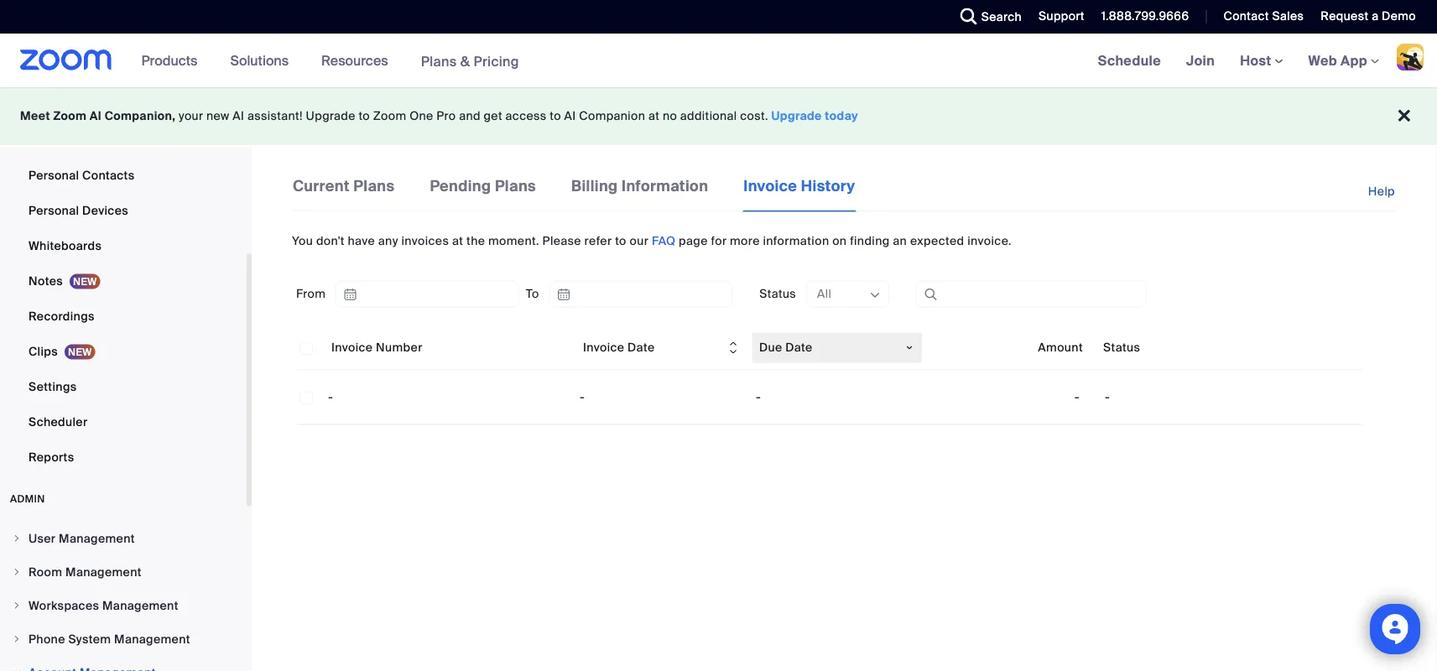Task type: vqa. For each thing, say whether or not it's contained in the screenshot.
'Upgrade today' link
yes



Task type: locate. For each thing, give the bounding box(es) containing it.
request a demo link
[[1309, 0, 1438, 34], [1321, 8, 1417, 24]]

-
[[328, 390, 333, 405], [580, 390, 585, 405], [756, 390, 761, 405], [1075, 390, 1080, 405], [1105, 390, 1111, 405]]

app
[[1341, 52, 1368, 69]]

2 horizontal spatial to
[[615, 233, 627, 249]]

personal up whiteboards
[[29, 203, 79, 218]]

date
[[628, 340, 655, 356], [786, 340, 813, 356]]

0 horizontal spatial ai
[[90, 108, 102, 124]]

pending plans
[[430, 176, 536, 196]]

to down resources dropdown button
[[359, 108, 370, 124]]

admin
[[10, 493, 45, 506]]

ai left 'companion'
[[565, 108, 576, 124]]

invoice for invoice date
[[583, 340, 625, 356]]

expected
[[911, 233, 965, 249]]

to right access
[[550, 108, 561, 124]]

web app button
[[1309, 52, 1380, 69]]

schedule link
[[1086, 34, 1174, 87]]

- cell down due date element
[[749, 381, 926, 414]]

application inside main content main content
[[296, 326, 1362, 425]]

1 right image from the top
[[12, 601, 22, 611]]

1 vertical spatial right image
[[12, 634, 22, 645]]

right image
[[12, 601, 22, 611], [12, 634, 22, 645]]

zoom left one
[[373, 108, 407, 124]]

ai left companion, in the top of the page
[[90, 108, 102, 124]]

from
[[296, 286, 326, 302]]

on
[[833, 233, 847, 249]]

management for workspaces management
[[102, 598, 179, 614]]

0 vertical spatial right image
[[12, 534, 22, 544]]

plans for pending plans
[[495, 176, 536, 196]]

management
[[59, 531, 135, 546], [66, 564, 142, 580], [102, 598, 179, 614], [114, 632, 190, 647]]

faq link
[[652, 233, 676, 249]]

0 horizontal spatial date
[[628, 340, 655, 356]]

information
[[763, 233, 830, 249]]

personal up personal devices
[[29, 167, 79, 183]]

2 right image from the top
[[12, 634, 22, 645]]

to
[[526, 286, 539, 302]]

management down room management menu item
[[102, 598, 179, 614]]

invoice date
[[583, 340, 655, 356]]

2 date from the left
[[786, 340, 813, 356]]

join
[[1187, 52, 1215, 69]]

zoom
[[53, 108, 87, 124], [373, 108, 407, 124]]

2 right image from the top
[[12, 567, 22, 577]]

Search by Invoice Number text field
[[917, 281, 1147, 308]]

at left no
[[649, 108, 660, 124]]

invoice for invoice history
[[744, 176, 798, 196]]

2 horizontal spatial ai
[[565, 108, 576, 124]]

right image inside workspaces management menu item
[[12, 601, 22, 611]]

upgrade
[[306, 108, 356, 124], [772, 108, 822, 124]]

&
[[461, 52, 470, 70]]

our
[[630, 233, 649, 249]]

clips link
[[0, 335, 247, 368]]

2 horizontal spatial invoice
[[744, 176, 798, 196]]

date right the due
[[786, 340, 813, 356]]

date down invoice date range to date text box
[[628, 340, 655, 356]]

solutions
[[230, 52, 289, 69]]

right image inside the user management menu item
[[12, 534, 22, 544]]

plans for current plans
[[354, 176, 395, 196]]

plans inside current plans link
[[354, 176, 395, 196]]

1 horizontal spatial date
[[786, 340, 813, 356]]

menu item
[[0, 657, 247, 671]]

0 vertical spatial personal
[[29, 167, 79, 183]]

plans inside pending plans link
[[495, 176, 536, 196]]

- cell
[[573, 381, 749, 414], [749, 381, 926, 414]]

management down workspaces management menu item
[[114, 632, 190, 647]]

invoice number
[[332, 340, 423, 356]]

phone down workspaces
[[29, 632, 65, 647]]

1 vertical spatial phone
[[29, 632, 65, 647]]

2 vertical spatial right image
[[12, 668, 22, 671]]

don't
[[316, 233, 345, 249]]

plans right current
[[354, 176, 395, 196]]

1 date from the left
[[628, 340, 655, 356]]

more
[[730, 233, 760, 249]]

one
[[410, 108, 434, 124]]

1 horizontal spatial zoom
[[373, 108, 407, 124]]

pending plans link
[[429, 175, 537, 210]]

phone for phone system management
[[29, 632, 65, 647]]

3 ai from the left
[[565, 108, 576, 124]]

application containing invoice number
[[296, 326, 1362, 425]]

current plans
[[293, 176, 395, 196]]

0 horizontal spatial plans
[[354, 176, 395, 196]]

invoice down invoice date range to date text box
[[583, 340, 625, 356]]

2 personal from the top
[[29, 203, 79, 218]]

companion
[[579, 108, 646, 124]]

1 vertical spatial at
[[452, 233, 464, 249]]

personal menu menu
[[0, 0, 247, 476]]

personal inside personal devices link
[[29, 203, 79, 218]]

get
[[484, 108, 503, 124]]

2 - cell from the left
[[749, 381, 926, 414]]

have
[[348, 233, 375, 249]]

current plans link
[[292, 175, 396, 210]]

whiteboards
[[29, 238, 102, 253]]

management for user management
[[59, 531, 135, 546]]

1 zoom from the left
[[53, 108, 87, 124]]

1 vertical spatial personal
[[29, 203, 79, 218]]

0 horizontal spatial invoice
[[332, 340, 373, 356]]

management up 'workspaces management' at bottom left
[[66, 564, 142, 580]]

right image inside room management menu item
[[12, 567, 22, 577]]

management up room management on the left bottom of the page
[[59, 531, 135, 546]]

right image for user management
[[12, 534, 22, 544]]

0 vertical spatial right image
[[12, 601, 22, 611]]

0 vertical spatial status
[[760, 286, 797, 302]]

phone inside 'link'
[[29, 132, 65, 148]]

request
[[1321, 8, 1369, 24]]

main content main content
[[252, 148, 1438, 671]]

ai right new
[[233, 108, 244, 124]]

you don't have any invoices at the moment. please refer to our faq page for more information on finding an expected invoice.
[[292, 233, 1012, 249]]

1 vertical spatial status
[[1104, 340, 1141, 356]]

1 horizontal spatial invoice
[[583, 340, 625, 356]]

for
[[711, 233, 727, 249]]

0 horizontal spatial at
[[452, 233, 464, 249]]

2 phone from the top
[[29, 632, 65, 647]]

application
[[296, 326, 1362, 425]]

contact sales link
[[1211, 0, 1309, 34], [1224, 8, 1305, 24]]

- cell down invoice date
[[573, 381, 749, 414]]

1 right image from the top
[[12, 534, 22, 544]]

invoice history link
[[743, 175, 856, 212]]

solutions button
[[230, 34, 296, 87]]

1 phone from the top
[[29, 132, 65, 148]]

billing information link
[[571, 175, 709, 210]]

3 - from the left
[[756, 390, 761, 405]]

current
[[293, 176, 350, 196]]

resources
[[322, 52, 388, 69]]

phone link
[[0, 123, 247, 157]]

to left "our"
[[615, 233, 627, 249]]

ai
[[90, 108, 102, 124], [233, 108, 244, 124], [565, 108, 576, 124]]

due date, sort by descending, selected image
[[905, 344, 914, 352]]

moment.
[[488, 233, 540, 249]]

right image left system
[[12, 634, 22, 645]]

0 vertical spatial at
[[649, 108, 660, 124]]

a
[[1372, 8, 1379, 24]]

support link
[[1026, 0, 1089, 34], [1039, 8, 1085, 24]]

host button
[[1241, 52, 1284, 69]]

right image inside the phone system management "menu item"
[[12, 634, 22, 645]]

upgrade today link
[[772, 108, 859, 124]]

1 personal from the top
[[29, 167, 79, 183]]

1 vertical spatial right image
[[12, 567, 22, 577]]

status left all
[[760, 286, 797, 302]]

1 horizontal spatial status
[[1104, 340, 1141, 356]]

workspaces management menu item
[[0, 590, 247, 622]]

show options image
[[869, 288, 882, 302]]

recordings
[[29, 308, 95, 324]]

right image left workspaces
[[12, 601, 22, 611]]

date for invoice date
[[628, 340, 655, 356]]

phone down the 'meet'
[[29, 132, 65, 148]]

status right 'amount'
[[1104, 340, 1141, 356]]

meetings navigation
[[1086, 34, 1438, 89]]

invoice
[[744, 176, 798, 196], [332, 340, 373, 356], [583, 340, 625, 356]]

at left the on the top left of page
[[452, 233, 464, 249]]

0 vertical spatial phone
[[29, 132, 65, 148]]

search button
[[948, 0, 1026, 34]]

zoom right the 'meet'
[[53, 108, 87, 124]]

invoices
[[402, 233, 449, 249]]

personal inside personal contacts link
[[29, 167, 79, 183]]

1 - cell from the left
[[573, 381, 749, 414]]

invoice left the number
[[332, 340, 373, 356]]

join link
[[1174, 34, 1228, 87]]

1 horizontal spatial at
[[649, 108, 660, 124]]

profile picture image
[[1397, 44, 1424, 70]]

1 horizontal spatial upgrade
[[772, 108, 822, 124]]

0 horizontal spatial upgrade
[[306, 108, 356, 124]]

right image
[[12, 534, 22, 544], [12, 567, 22, 577], [12, 668, 22, 671]]

search
[[982, 9, 1022, 24]]

banner containing products
[[0, 34, 1438, 89]]

invoice left history
[[744, 176, 798, 196]]

0 horizontal spatial status
[[760, 286, 797, 302]]

upgrade down product information navigation
[[306, 108, 356, 124]]

upgrade right cost.
[[772, 108, 822, 124]]

banner
[[0, 34, 1438, 89]]

host
[[1241, 52, 1275, 69]]

meet zoom ai companion, your new ai assistant! upgrade to zoom one pro and get access to ai companion at no additional cost. upgrade today
[[20, 108, 859, 124]]

1 horizontal spatial ai
[[233, 108, 244, 124]]

2 horizontal spatial plans
[[495, 176, 536, 196]]

plans left "&"
[[421, 52, 457, 70]]

phone inside "menu item"
[[29, 632, 65, 647]]

at
[[649, 108, 660, 124], [452, 233, 464, 249]]

personal devices link
[[0, 194, 247, 227]]

due date element
[[749, 326, 926, 371]]

0 horizontal spatial zoom
[[53, 108, 87, 124]]

right image for phone
[[12, 634, 22, 645]]

1 - from the left
[[328, 390, 333, 405]]

refer
[[585, 233, 612, 249]]

reports
[[29, 449, 74, 465]]

plans up moment.
[[495, 176, 536, 196]]

new
[[207, 108, 230, 124]]

1.888.799.9666 button
[[1089, 0, 1194, 34], [1102, 8, 1190, 24]]

invoice history
[[744, 176, 855, 196]]

1.888.799.9666 button up schedule link
[[1102, 8, 1190, 24]]

1 horizontal spatial plans
[[421, 52, 457, 70]]



Task type: describe. For each thing, give the bounding box(es) containing it.
date for due date
[[786, 340, 813, 356]]

user
[[29, 531, 56, 546]]

amount
[[1038, 340, 1084, 356]]

billing information
[[572, 176, 709, 196]]

whiteboards link
[[0, 229, 247, 263]]

scheduler
[[29, 414, 88, 430]]

Invoice Date Range From Date text field
[[336, 281, 519, 308]]

plans & pricing
[[421, 52, 519, 70]]

user management menu item
[[0, 523, 247, 555]]

workspaces
[[29, 598, 99, 614]]

access
[[506, 108, 547, 124]]

phone for phone
[[29, 132, 65, 148]]

recordings link
[[0, 300, 247, 333]]

today
[[825, 108, 859, 124]]

personal devices
[[29, 203, 128, 218]]

2 ai from the left
[[233, 108, 244, 124]]

personal for personal devices
[[29, 203, 79, 218]]

page
[[679, 233, 708, 249]]

support
[[1039, 8, 1085, 24]]

system
[[68, 632, 111, 647]]

management for room management
[[66, 564, 142, 580]]

1 horizontal spatial to
[[550, 108, 561, 124]]

web
[[1309, 52, 1338, 69]]

personal for personal contacts
[[29, 167, 79, 183]]

due date
[[760, 340, 813, 356]]

all button
[[818, 282, 868, 307]]

admin menu menu
[[0, 523, 247, 671]]

an
[[893, 233, 907, 249]]

and
[[459, 108, 481, 124]]

products button
[[142, 34, 205, 87]]

workspaces management
[[29, 598, 179, 614]]

history
[[801, 176, 855, 196]]

all
[[818, 286, 832, 302]]

request a demo
[[1321, 8, 1417, 24]]

pending
[[430, 176, 491, 196]]

2 zoom from the left
[[373, 108, 407, 124]]

at inside main content main content
[[452, 233, 464, 249]]

help
[[1369, 184, 1396, 199]]

4 - from the left
[[1075, 390, 1080, 405]]

scheduler link
[[0, 405, 247, 439]]

1.888.799.9666
[[1102, 8, 1190, 24]]

1 upgrade from the left
[[306, 108, 356, 124]]

notes link
[[0, 264, 247, 298]]

contact
[[1224, 8, 1270, 24]]

side navigation navigation
[[0, 0, 252, 671]]

right image for room management
[[12, 567, 22, 577]]

product information navigation
[[129, 34, 532, 89]]

help link
[[1369, 175, 1397, 209]]

your
[[179, 108, 203, 124]]

contacts
[[82, 167, 135, 183]]

assistant!
[[248, 108, 303, 124]]

reports link
[[0, 441, 247, 474]]

devices
[[82, 203, 128, 218]]

plans inside product information navigation
[[421, 52, 457, 70]]

0 horizontal spatial to
[[359, 108, 370, 124]]

any
[[378, 233, 398, 249]]

phone system management menu item
[[0, 624, 247, 655]]

clips
[[29, 344, 58, 359]]

room
[[29, 564, 62, 580]]

settings link
[[0, 370, 247, 404]]

please
[[543, 233, 582, 249]]

3 right image from the top
[[12, 668, 22, 671]]

room management
[[29, 564, 142, 580]]

2 - from the left
[[580, 390, 585, 405]]

1.888.799.9666 button up schedule at the right of page
[[1089, 0, 1194, 34]]

demo
[[1382, 8, 1417, 24]]

notes
[[29, 273, 63, 289]]

you
[[292, 233, 313, 249]]

right image for workspaces
[[12, 601, 22, 611]]

finding
[[850, 233, 890, 249]]

pricing
[[474, 52, 519, 70]]

user management
[[29, 531, 135, 546]]

management inside "menu item"
[[114, 632, 190, 647]]

personal contacts link
[[0, 159, 247, 192]]

phone system management
[[29, 632, 190, 647]]

the
[[467, 233, 485, 249]]

2 upgrade from the left
[[772, 108, 822, 124]]

personal contacts
[[29, 167, 135, 183]]

cost.
[[740, 108, 769, 124]]

to inside main content main content
[[615, 233, 627, 249]]

at inside meet zoom ai companion, footer
[[649, 108, 660, 124]]

products
[[142, 52, 198, 69]]

resources button
[[322, 34, 396, 87]]

5 - from the left
[[1105, 390, 1111, 405]]

meet zoom ai companion, footer
[[0, 87, 1438, 145]]

companion,
[[105, 108, 176, 124]]

invoice for invoice number
[[332, 340, 373, 356]]

due
[[760, 340, 783, 356]]

meet
[[20, 108, 50, 124]]

room management menu item
[[0, 556, 247, 588]]

Invoice Date Range To Date text field
[[549, 281, 733, 308]]

pro
[[437, 108, 456, 124]]

number
[[376, 340, 423, 356]]

invoice.
[[968, 233, 1012, 249]]

1 ai from the left
[[90, 108, 102, 124]]

billing
[[572, 176, 618, 196]]

zoom logo image
[[20, 50, 112, 70]]

web app
[[1309, 52, 1368, 69]]



